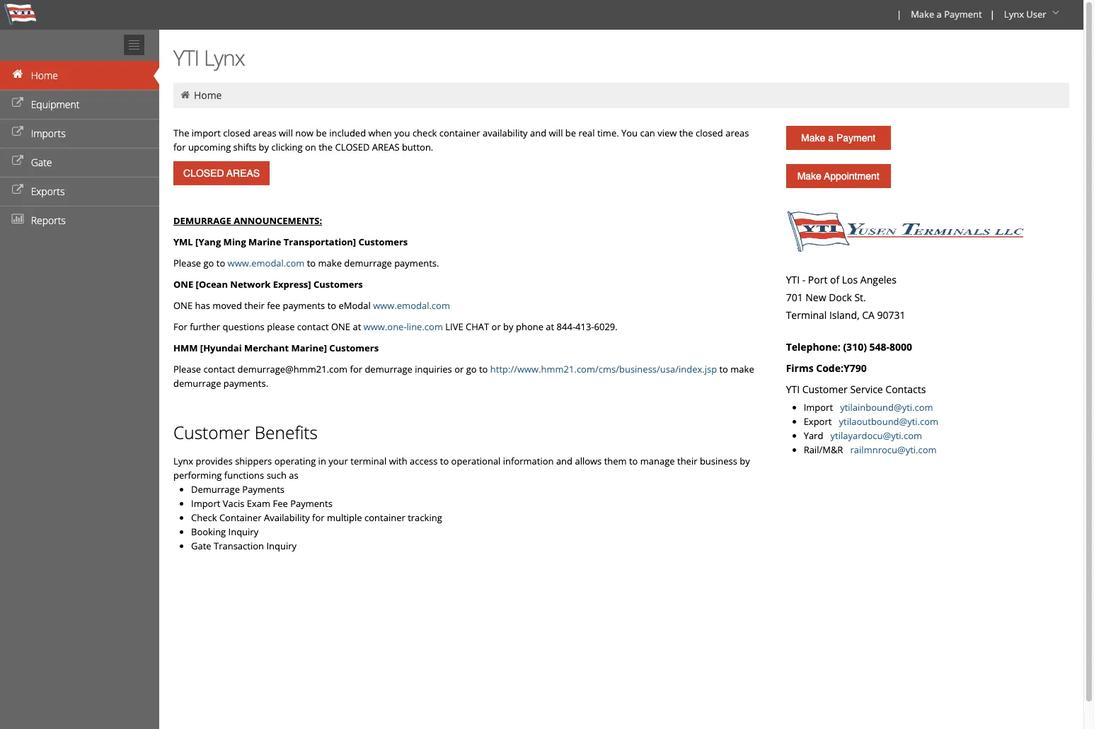 Task type: describe. For each thing, give the bounding box(es) containing it.
0 vertical spatial customers
[[358, 236, 408, 248]]

0 horizontal spatial go
[[203, 257, 214, 270]]

functions
[[224, 469, 264, 482]]

to inside "to make demurrage payments."
[[719, 363, 728, 376]]

1 horizontal spatial inquiry
[[266, 540, 297, 553]]

line.com
[[407, 321, 443, 333]]

port
[[808, 273, 828, 287]]

2 closed from the left
[[696, 127, 723, 139]]

contacts
[[886, 383, 926, 396]]

0 vertical spatial make
[[318, 257, 342, 270]]

1 horizontal spatial payments.
[[394, 257, 439, 270]]

www.one-
[[363, 321, 407, 333]]

1 horizontal spatial payments
[[290, 497, 333, 510]]

home image
[[179, 90, 191, 100]]

them
[[604, 455, 627, 468]]

hmm [hyundai merchant marine] customers
[[173, 342, 379, 355]]

ytilaoutbound@yti.com link
[[839, 415, 938, 428]]

for inside the import closed areas will now be included when you check container availability and will be real time.  you can view the closed areas for upcoming shifts by clicking on the closed areas button.
[[173, 141, 186, 154]]

0 horizontal spatial or
[[454, 363, 464, 376]]

included
[[329, 127, 366, 139]]

1 closed from the left
[[223, 127, 251, 139]]

413-
[[575, 321, 594, 333]]

phone
[[516, 321, 543, 333]]

yti customer service contacts
[[786, 383, 926, 396]]

yti for yti lynx
[[173, 43, 199, 72]]

1 horizontal spatial home link
[[194, 88, 222, 102]]

check
[[191, 512, 217, 524]]

express]
[[273, 278, 311, 291]]

railmnrocu@yti.com
[[850, 444, 937, 456]]

customer benefits
[[173, 421, 318, 444]]

terminal
[[786, 309, 827, 322]]

one for one has moved their fee payments to emodal www.emodal.com
[[173, 299, 193, 312]]

lynx user link
[[998, 0, 1068, 30]]

bar chart image
[[11, 214, 25, 224]]

announcements:
[[234, 214, 322, 227]]

appointment
[[824, 171, 879, 182]]

make appointment
[[797, 171, 879, 182]]

0 vertical spatial www.emodal.com
[[228, 257, 305, 270]]

1 horizontal spatial www.emodal.com
[[373, 299, 450, 312]]

0 horizontal spatial customer
[[173, 421, 250, 444]]

0 horizontal spatial payment
[[836, 132, 875, 144]]

as
[[289, 469, 298, 482]]

emodal
[[339, 299, 371, 312]]

1 vertical spatial demurrage
[[365, 363, 412, 376]]

yti - port of los angeles 701 new dock st. terminal island, ca 90731
[[786, 273, 906, 322]]

allows
[[575, 455, 602, 468]]

demurrage@hmm21.com
[[237, 363, 348, 376]]

0 horizontal spatial the
[[319, 141, 333, 154]]

moved
[[212, 299, 242, 312]]

areas
[[372, 141, 399, 154]]

with
[[389, 455, 407, 468]]

availability
[[264, 512, 310, 524]]

1 horizontal spatial lynx
[[204, 43, 245, 72]]

operating
[[274, 455, 316, 468]]

0 vertical spatial customer
[[802, 383, 848, 396]]

for further questions please contact one at www.one-line.com live chat or by phone at 844-413-6029.
[[173, 321, 618, 333]]

hmm
[[173, 342, 198, 355]]

container inside the lynx provides shippers operating in your terminal with access to operational information and allows them to manage their business by performing functions such as demurrage payments import vacis exam fee payments check container availability for multiple container tracking booking inquiry gate transaction inquiry
[[364, 512, 405, 524]]

0 horizontal spatial make a payment
[[801, 132, 875, 144]]

reports link
[[0, 206, 159, 235]]

fee
[[273, 497, 288, 510]]

0 vertical spatial make a payment
[[911, 8, 982, 21]]

gate inside the lynx provides shippers operating in your terminal with access to operational information and allows them to manage their business by performing functions such as demurrage payments import vacis exam fee payments check container availability for multiple container tracking booking inquiry gate transaction inquiry
[[191, 540, 211, 553]]

[yang
[[195, 236, 221, 248]]

0 vertical spatial payments
[[242, 483, 284, 496]]

yti lynx
[[173, 43, 245, 72]]

st.
[[854, 291, 866, 304]]

0 horizontal spatial home link
[[0, 61, 159, 90]]

external link image for equipment
[[11, 98, 25, 108]]

import
[[192, 127, 221, 139]]

los
[[842, 273, 858, 287]]

by inside the import closed areas will now be included when you check container availability and will be real time.  you can view the closed areas for upcoming shifts by clicking on the closed areas button.
[[259, 141, 269, 154]]

0 vertical spatial demurrage
[[344, 257, 392, 270]]

merchant
[[244, 342, 289, 355]]

imports
[[31, 127, 66, 140]]

0 horizontal spatial a
[[828, 132, 834, 144]]

-
[[802, 273, 805, 287]]

for
[[173, 321, 187, 333]]

exports
[[31, 185, 65, 198]]

ca
[[862, 309, 875, 322]]

external link image
[[11, 127, 25, 137]]

angeles
[[860, 273, 896, 287]]

and inside the lynx provides shippers operating in your terminal with access to operational information and allows them to manage their business by performing functions such as demurrage payments import vacis exam fee payments check container availability for multiple container tracking booking inquiry gate transaction inquiry
[[556, 455, 573, 468]]

equipment
[[31, 98, 80, 111]]

1 be from the left
[[316, 127, 327, 139]]

1 horizontal spatial import
[[804, 401, 838, 414]]

http://www.hmm21.com/cms/business/usa/index.jsp
[[490, 363, 717, 376]]

0 vertical spatial or
[[492, 321, 501, 333]]

export
[[804, 415, 832, 428]]

lynx for user
[[1004, 8, 1024, 21]]

your
[[329, 455, 348, 468]]

you
[[394, 127, 410, 139]]

1 at from the left
[[353, 321, 361, 333]]

[hyundai
[[200, 342, 242, 355]]

ytilaoutbound@yti.com
[[839, 415, 938, 428]]

further
[[190, 321, 220, 333]]

1 vertical spatial for
[[350, 363, 362, 376]]

clicking
[[271, 141, 303, 154]]

1 vertical spatial contact
[[203, 363, 235, 376]]

on
[[305, 141, 316, 154]]

imports link
[[0, 119, 159, 148]]

tracking
[[408, 512, 442, 524]]

home image
[[11, 69, 25, 79]]

telephone: (310) 548-8000
[[786, 340, 912, 354]]

0 vertical spatial the
[[679, 127, 693, 139]]

upcoming
[[188, 141, 231, 154]]

demurrage announcements:
[[173, 214, 322, 227]]

ytilainbound@yti.com
[[840, 401, 933, 414]]

you
[[621, 127, 638, 139]]

0 vertical spatial a
[[937, 8, 942, 21]]

yard
[[804, 430, 823, 442]]

marine]
[[291, 342, 327, 355]]

1 vertical spatial by
[[503, 321, 513, 333]]

0 horizontal spatial their
[[244, 299, 264, 312]]



Task type: vqa. For each thing, say whether or not it's contained in the screenshot.
Please contact demurrage@hmm21.com for demurrage inquiries or go to http://www.hmm21.com/cms/business/usa/index.jsp to make demurrage payments.
no



Task type: locate. For each thing, give the bounding box(es) containing it.
exports link
[[0, 177, 159, 206]]

0 vertical spatial import
[[804, 401, 838, 414]]

their right manage
[[677, 455, 697, 468]]

firms
[[786, 362, 814, 375]]

transaction
[[214, 540, 264, 553]]

by right shifts
[[259, 141, 269, 154]]

2 at from the left
[[546, 321, 554, 333]]

vacis
[[223, 497, 244, 510]]

1 vertical spatial go
[[466, 363, 477, 376]]

or
[[492, 321, 501, 333], [454, 363, 464, 376]]

0 vertical spatial payments.
[[394, 257, 439, 270]]

make appointment link
[[786, 164, 891, 188]]

external link image up bar chart "icon" on the left of the page
[[11, 185, 25, 195]]

www.emodal.com link down marine at the top left
[[228, 257, 305, 270]]

go
[[203, 257, 214, 270], [466, 363, 477, 376]]

1 vertical spatial inquiry
[[266, 540, 297, 553]]

0 vertical spatial contact
[[297, 321, 329, 333]]

demurrage
[[173, 214, 231, 227]]

1 horizontal spatial will
[[549, 127, 563, 139]]

payments. up line.com
[[394, 257, 439, 270]]

0 vertical spatial make a payment link
[[904, 0, 987, 30]]

1 vertical spatial please
[[173, 363, 201, 376]]

performing
[[173, 469, 222, 482]]

yti up home image
[[173, 43, 199, 72]]

yml
[[173, 236, 193, 248]]

manage
[[640, 455, 675, 468]]

0 horizontal spatial payments.
[[224, 377, 268, 390]]

such
[[267, 469, 287, 482]]

yti left "-"
[[786, 273, 800, 287]]

payment left lynx user
[[944, 8, 982, 21]]

or right chat
[[492, 321, 501, 333]]

1 horizontal spatial and
[[556, 455, 573, 468]]

make
[[318, 257, 342, 270], [731, 363, 754, 376]]

please down hmm
[[173, 363, 201, 376]]

please down yml
[[173, 257, 201, 270]]

the right on
[[319, 141, 333, 154]]

now
[[295, 127, 314, 139]]

[ocean
[[196, 278, 228, 291]]

import up export
[[804, 401, 838, 414]]

844-
[[557, 321, 575, 333]]

be left real
[[565, 127, 576, 139]]

external link image for exports
[[11, 185, 25, 195]]

8000
[[890, 340, 912, 354]]

new
[[805, 291, 826, 304]]

ming
[[223, 236, 246, 248]]

be right 'now'
[[316, 127, 327, 139]]

1 vertical spatial lynx
[[204, 43, 245, 72]]

container inside the import closed areas will now be included when you check container availability and will be real time.  you can view the closed areas for upcoming shifts by clicking on the closed areas button.
[[439, 127, 480, 139]]

1 horizontal spatial contact
[[297, 321, 329, 333]]

payments. inside "to make demurrage payments."
[[224, 377, 268, 390]]

customers up emodal
[[313, 278, 363, 291]]

0 horizontal spatial for
[[173, 141, 186, 154]]

make a payment
[[911, 8, 982, 21], [801, 132, 875, 144]]

network
[[230, 278, 271, 291]]

areas right view
[[725, 127, 749, 139]]

user
[[1026, 8, 1046, 21]]

for down for further questions please contact one at www.one-line.com live chat or by phone at 844-413-6029.
[[350, 363, 362, 376]]

0 horizontal spatial www.emodal.com link
[[228, 257, 305, 270]]

payments
[[242, 483, 284, 496], [290, 497, 333, 510]]

one left [ocean
[[173, 278, 193, 291]]

1 vertical spatial or
[[454, 363, 464, 376]]

please for please go to
[[173, 257, 201, 270]]

firms code:y790
[[786, 362, 867, 375]]

customers right transportation]
[[358, 236, 408, 248]]

0 vertical spatial please
[[173, 257, 201, 270]]

1 horizontal spatial customer
[[802, 383, 848, 396]]

1 horizontal spatial container
[[439, 127, 480, 139]]

1 horizontal spatial or
[[492, 321, 501, 333]]

0 vertical spatial for
[[173, 141, 186, 154]]

1 horizontal spatial make
[[731, 363, 754, 376]]

1 horizontal spatial |
[[990, 8, 995, 21]]

contact down [hyundai
[[203, 363, 235, 376]]

one for one [ocean network express] customers
[[173, 278, 193, 291]]

payment up appointment
[[836, 132, 875, 144]]

external link image
[[11, 98, 25, 108], [11, 156, 25, 166], [11, 185, 25, 195]]

railmnrocu@yti.com link
[[850, 444, 937, 456]]

payments up exam
[[242, 483, 284, 496]]

gate link
[[0, 148, 159, 177]]

0 horizontal spatial home
[[31, 69, 58, 82]]

1 vertical spatial gate
[[191, 540, 211, 553]]

make down transportation]
[[318, 257, 342, 270]]

demurrage
[[191, 483, 240, 496]]

at down emodal
[[353, 321, 361, 333]]

availability
[[483, 127, 528, 139]]

fee
[[267, 299, 280, 312]]

2 vertical spatial demurrage
[[173, 377, 221, 390]]

0 vertical spatial payment
[[944, 8, 982, 21]]

1 horizontal spatial make a payment link
[[904, 0, 987, 30]]

6029.
[[594, 321, 618, 333]]

payments. down merchant
[[224, 377, 268, 390]]

demurrage inside "to make demurrage payments."
[[173, 377, 221, 390]]

telephone:
[[786, 340, 841, 354]]

closed
[[335, 141, 370, 154]]

2 be from the left
[[565, 127, 576, 139]]

go right inquiries
[[466, 363, 477, 376]]

2 external link image from the top
[[11, 156, 25, 166]]

1 horizontal spatial at
[[546, 321, 554, 333]]

2 horizontal spatial lynx
[[1004, 8, 1024, 21]]

closed
[[223, 127, 251, 139], [696, 127, 723, 139]]

please
[[173, 257, 201, 270], [173, 363, 201, 376]]

and right availability
[[530, 127, 546, 139]]

1 vertical spatial www.emodal.com link
[[373, 299, 450, 312]]

1 will from the left
[[279, 127, 293, 139]]

0 vertical spatial by
[[259, 141, 269, 154]]

chat
[[466, 321, 489, 333]]

will up clicking
[[279, 127, 293, 139]]

1 vertical spatial home
[[194, 88, 222, 102]]

None submit
[[173, 161, 270, 185]]

container left tracking
[[364, 512, 405, 524]]

www.emodal.com link for to make demurrage payments.
[[228, 257, 305, 270]]

when
[[368, 127, 392, 139]]

1 horizontal spatial closed
[[696, 127, 723, 139]]

ytilainbound@yti.com link
[[840, 401, 933, 414]]

their inside the lynx provides shippers operating in your terminal with access to operational information and allows them to manage their business by performing functions such as demurrage payments import vacis exam fee payments check container availability for multiple container tracking booking inquiry gate transaction inquiry
[[677, 455, 697, 468]]

2 vertical spatial one
[[331, 321, 350, 333]]

home link up equipment
[[0, 61, 159, 90]]

www.emodal.com link
[[228, 257, 305, 270], [373, 299, 450, 312]]

0 vertical spatial container
[[439, 127, 480, 139]]

marine
[[248, 236, 281, 248]]

import up check
[[191, 497, 220, 510]]

external link image inside equipment link
[[11, 98, 25, 108]]

payments up availability
[[290, 497, 333, 510]]

0 horizontal spatial closed
[[223, 127, 251, 139]]

home link
[[0, 61, 159, 90], [194, 88, 222, 102]]

yti down firms
[[786, 383, 800, 396]]

make for make appointment 'link'
[[797, 171, 821, 182]]

lynx user
[[1004, 8, 1046, 21]]

one left has
[[173, 299, 193, 312]]

lynx
[[1004, 8, 1024, 21], [204, 43, 245, 72], [173, 455, 193, 468]]

container right "check"
[[439, 127, 480, 139]]

0 horizontal spatial at
[[353, 321, 361, 333]]

closed up shifts
[[223, 127, 251, 139]]

www.emodal.com up www.one-line.com "link"
[[373, 299, 450, 312]]

the right view
[[679, 127, 693, 139]]

www.emodal.com down marine at the top left
[[228, 257, 305, 270]]

0 horizontal spatial will
[[279, 127, 293, 139]]

1 horizontal spatial for
[[312, 512, 324, 524]]

exam
[[247, 497, 270, 510]]

for inside the lynx provides shippers operating in your terminal with access to operational information and allows them to manage their business by performing functions such as demurrage payments import vacis exam fee payments check container availability for multiple container tracking booking inquiry gate transaction inquiry
[[312, 512, 324, 524]]

will left real
[[549, 127, 563, 139]]

external link image for gate
[[11, 156, 25, 166]]

by inside the lynx provides shippers operating in your terminal with access to operational information and allows them to manage their business by performing functions such as demurrage payments import vacis exam fee payments check container availability for multiple container tracking booking inquiry gate transaction inquiry
[[740, 455, 750, 468]]

reports
[[31, 214, 66, 227]]

2 will from the left
[[549, 127, 563, 139]]

angle down image
[[1049, 8, 1063, 18]]

lynx inside the lynx provides shippers operating in your terminal with access to operational information and allows them to manage their business by performing functions such as demurrage payments import vacis exam fee payments check container availability for multiple container tracking booking inquiry gate transaction inquiry
[[173, 455, 193, 468]]

1 horizontal spatial the
[[679, 127, 693, 139]]

customers
[[358, 236, 408, 248], [313, 278, 363, 291], [329, 342, 379, 355]]

and inside the import closed areas will now be included when you check container availability and will be real time.  you can view the closed areas for upcoming shifts by clicking on the closed areas button.
[[530, 127, 546, 139]]

yml [yang ming marine transportation] customers
[[173, 236, 408, 248]]

1 horizontal spatial gate
[[191, 540, 211, 553]]

0 vertical spatial gate
[[31, 156, 52, 169]]

container
[[219, 512, 262, 524]]

home link right home image
[[194, 88, 222, 102]]

yti for yti customer service contacts
[[786, 383, 800, 396]]

0 horizontal spatial inquiry
[[228, 526, 258, 539]]

1 horizontal spatial www.emodal.com link
[[373, 299, 450, 312]]

1 vertical spatial container
[[364, 512, 405, 524]]

0 vertical spatial inquiry
[[228, 526, 258, 539]]

external link image inside the gate link
[[11, 156, 25, 166]]

live
[[445, 321, 463, 333]]

2 please from the top
[[173, 363, 201, 376]]

1 vertical spatial one
[[173, 299, 193, 312]]

a
[[937, 8, 942, 21], [828, 132, 834, 144]]

1 vertical spatial external link image
[[11, 156, 25, 166]]

0 horizontal spatial and
[[530, 127, 546, 139]]

lynx for provides
[[173, 455, 193, 468]]

customers for hmm [hyundai merchant marine] customers
[[329, 342, 379, 355]]

1 vertical spatial make a payment link
[[786, 126, 891, 150]]

demurrage up emodal
[[344, 257, 392, 270]]

3 external link image from the top
[[11, 185, 25, 195]]

at
[[353, 321, 361, 333], [546, 321, 554, 333]]

0 horizontal spatial be
[[316, 127, 327, 139]]

0 vertical spatial make
[[911, 8, 934, 21]]

equipment link
[[0, 90, 159, 119]]

0 vertical spatial and
[[530, 127, 546, 139]]

0 horizontal spatial lynx
[[173, 455, 193, 468]]

of
[[830, 273, 839, 287]]

operational
[[451, 455, 501, 468]]

benefits
[[254, 421, 318, 444]]

2 horizontal spatial for
[[350, 363, 362, 376]]

1 vertical spatial make
[[731, 363, 754, 376]]

at left '844-'
[[546, 321, 554, 333]]

business
[[700, 455, 737, 468]]

demurrage down hmm
[[173, 377, 221, 390]]

0 vertical spatial their
[[244, 299, 264, 312]]

external link image inside exports link
[[11, 185, 25, 195]]

will
[[279, 127, 293, 139], [549, 127, 563, 139]]

0 horizontal spatial payments
[[242, 483, 284, 496]]

service
[[850, 383, 883, 396]]

for down the
[[173, 141, 186, 154]]

customers down www.one-
[[329, 342, 379, 355]]

1 | from the left
[[897, 8, 902, 21]]

demurrage down www.one-
[[365, 363, 412, 376]]

booking
[[191, 526, 226, 539]]

button.
[[402, 141, 433, 154]]

real
[[578, 127, 595, 139]]

please for please contact demurrage@hmm21.com for demurrage inquiries or go to
[[173, 363, 201, 376]]

by right business
[[740, 455, 750, 468]]

customers for one [ocean network express] customers
[[313, 278, 363, 291]]

closed right view
[[696, 127, 723, 139]]

0 horizontal spatial www.emodal.com
[[228, 257, 305, 270]]

2 vertical spatial customers
[[329, 342, 379, 355]]

1 vertical spatial import
[[191, 497, 220, 510]]

please contact demurrage@hmm21.com for demurrage inquiries or go to http://www.hmm21.com/cms/business/usa/index.jsp
[[173, 363, 717, 376]]

inquiry down availability
[[266, 540, 297, 553]]

import inside the lynx provides shippers operating in your terminal with access to operational information and allows them to manage their business by performing functions such as demurrage payments import vacis exam fee payments check container availability for multiple container tracking booking inquiry gate transaction inquiry
[[191, 497, 220, 510]]

0 horizontal spatial gate
[[31, 156, 52, 169]]

or right inquiries
[[454, 363, 464, 376]]

island,
[[829, 309, 860, 322]]

home right home image
[[194, 88, 222, 102]]

1 external link image from the top
[[11, 98, 25, 108]]

payments.
[[394, 257, 439, 270], [224, 377, 268, 390]]

1 horizontal spatial home
[[194, 88, 222, 102]]

customer down firms code:y790
[[802, 383, 848, 396]]

1 horizontal spatial go
[[466, 363, 477, 376]]

1 vertical spatial the
[[319, 141, 333, 154]]

2 horizontal spatial by
[[740, 455, 750, 468]]

external link image down home icon
[[11, 98, 25, 108]]

view
[[658, 127, 677, 139]]

gate down booking
[[191, 540, 211, 553]]

can
[[640, 127, 655, 139]]

contact down one has moved their fee payments to emodal www.emodal.com
[[297, 321, 329, 333]]

areas up shifts
[[253, 127, 276, 139]]

0 horizontal spatial make a payment link
[[786, 126, 891, 150]]

and left allows
[[556, 455, 573, 468]]

transportation]
[[284, 236, 356, 248]]

2 vertical spatial external link image
[[11, 185, 25, 195]]

customer up provides
[[173, 421, 250, 444]]

0 vertical spatial go
[[203, 257, 214, 270]]

www.emodal.com link up www.one-line.com "link"
[[373, 299, 450, 312]]

1 vertical spatial a
[[828, 132, 834, 144]]

their left fee
[[244, 299, 264, 312]]

terminal
[[350, 455, 387, 468]]

2 vertical spatial yti
[[786, 383, 800, 396]]

www.emodal.com link for one has moved their fee payments to emodal www.emodal.com
[[373, 299, 450, 312]]

1 vertical spatial yti
[[786, 273, 800, 287]]

for left multiple
[[312, 512, 324, 524]]

external link image down external link image at the left top of the page
[[11, 156, 25, 166]]

make left firms
[[731, 363, 754, 376]]

1 areas from the left
[[253, 127, 276, 139]]

yti for yti - port of los angeles 701 new dock st. terminal island, ca 90731
[[786, 273, 800, 287]]

make inside "to make demurrage payments."
[[731, 363, 754, 376]]

questions
[[223, 321, 265, 333]]

shifts
[[233, 141, 256, 154]]

lynx provides shippers operating in your terminal with access to operational information and allows them to manage their business by performing functions such as demurrage payments import vacis exam fee payments check container availability for multiple container tracking booking inquiry gate transaction inquiry
[[173, 455, 750, 553]]

1 please from the top
[[173, 257, 201, 270]]

access
[[410, 455, 438, 468]]

0 vertical spatial lynx
[[1004, 8, 1024, 21]]

container
[[439, 127, 480, 139], [364, 512, 405, 524]]

1 vertical spatial www.emodal.com
[[373, 299, 450, 312]]

701
[[786, 291, 803, 304]]

1 vertical spatial and
[[556, 455, 573, 468]]

provides
[[196, 455, 233, 468]]

payments
[[283, 299, 325, 312]]

inquiry down container
[[228, 526, 258, 539]]

2 vertical spatial for
[[312, 512, 324, 524]]

home right home icon
[[31, 69, 58, 82]]

1 vertical spatial payments.
[[224, 377, 268, 390]]

2 | from the left
[[990, 8, 995, 21]]

to make demurrage payments.
[[173, 363, 754, 390]]

2 areas from the left
[[725, 127, 749, 139]]

one down emodal
[[331, 321, 350, 333]]

demurrage
[[344, 257, 392, 270], [365, 363, 412, 376], [173, 377, 221, 390]]

www.emodal.com
[[228, 257, 305, 270], [373, 299, 450, 312]]

make for left 'make a payment' link
[[801, 132, 825, 144]]

make inside 'link'
[[797, 171, 821, 182]]

1 horizontal spatial be
[[565, 127, 576, 139]]

gate up "exports"
[[31, 156, 52, 169]]

yti inside yti - port of los angeles 701 new dock st. terminal island, ca 90731
[[786, 273, 800, 287]]

1 vertical spatial payments
[[290, 497, 333, 510]]

in
[[318, 455, 326, 468]]

548-
[[869, 340, 890, 354]]

go down the [yang
[[203, 257, 214, 270]]

by left phone
[[503, 321, 513, 333]]

2 vertical spatial make
[[797, 171, 821, 182]]



